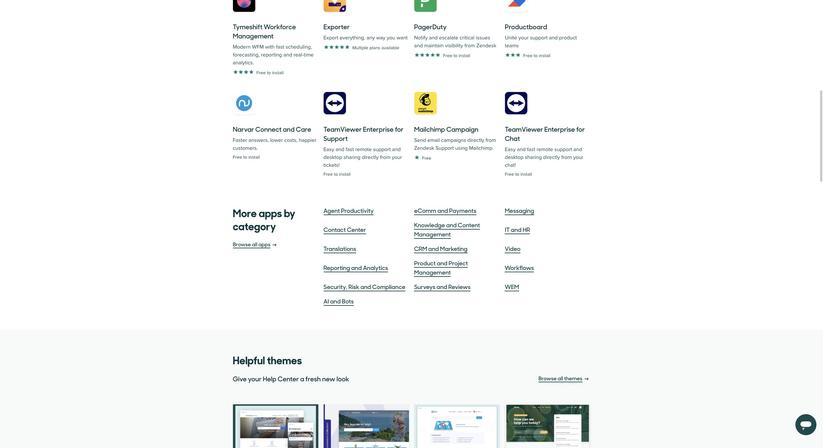 Task type: locate. For each thing, give the bounding box(es) containing it.
0 vertical spatial management
[[233, 31, 274, 40]]

management inside tymeshift workforce management modern wfm with fast scheduling, forecasting, reporting and real-time analytics.
[[233, 31, 274, 40]]

teamviewer inside teamviewer enterprise for chat easy and fast remote support and desktop sharing directly from your chat! free to install
[[505, 124, 543, 134]]

0 horizontal spatial directly
[[362, 154, 379, 161]]

0 horizontal spatial themes
[[267, 352, 302, 367]]

1 easy from the left
[[324, 146, 334, 153]]

1 remote from the left
[[355, 146, 372, 153]]

product
[[414, 259, 436, 267]]

browse for more apps by category
[[233, 241, 251, 248]]

zendesk down issues
[[476, 42, 496, 49]]

chat
[[505, 133, 520, 143]]

0 vertical spatial themes
[[267, 352, 302, 367]]

desktop inside teamviewer enterprise for chat easy and fast remote support and desktop sharing directly from your chat! free to install
[[505, 154, 524, 161]]

free inside teamviewer enterprise for support easy and fast remote support and desktop sharing directly from your tickets! free to install
[[324, 172, 333, 177]]

1 teamviewer from the left
[[324, 124, 362, 134]]

everything,
[[340, 35, 365, 41]]

1 vertical spatial support
[[436, 145, 454, 151]]

from inside mailchimp campaign send email campaigns directly from zendesk support using mailchimp.
[[486, 137, 496, 144]]

2 teamviewer from the left
[[505, 124, 543, 134]]

remote for chat
[[537, 146, 553, 153]]

tymeshift workforce management modern wfm with fast scheduling, forecasting, reporting and real-time analytics.
[[233, 22, 314, 66]]

productivity
[[341, 206, 374, 215]]

product
[[559, 35, 577, 41]]

0 vertical spatial support
[[324, 133, 348, 143]]

easy inside teamviewer enterprise for support easy and fast remote support and desktop sharing directly from your tickets! free to install
[[324, 146, 334, 153]]

1 horizontal spatial all
[[558, 375, 563, 382]]

support inside teamviewer enterprise for support easy and fast remote support and desktop sharing directly from your tickets! free to install
[[324, 133, 348, 143]]

plans
[[370, 45, 380, 50]]

0 horizontal spatial support
[[324, 133, 348, 143]]

1 horizontal spatial sharing
[[525, 154, 542, 161]]

1 horizontal spatial center
[[347, 225, 366, 234]]

2 easy from the left
[[505, 146, 516, 153]]

knowledge and content management link
[[414, 220, 500, 239]]

1 horizontal spatial fast
[[346, 146, 354, 153]]

desktop up chat!
[[505, 154, 524, 161]]

more apps by category
[[233, 205, 295, 233]]

0 horizontal spatial zendesk
[[414, 145, 434, 151]]

support
[[324, 133, 348, 143], [436, 145, 454, 151]]

modern
[[233, 44, 251, 50]]

enterprise for teamviewer enterprise for chat
[[544, 124, 575, 134]]

wem
[[505, 283, 519, 291]]

knowledge and content management
[[414, 221, 480, 238]]

enterprise inside teamviewer enterprise for support easy and fast remote support and desktop sharing directly from your tickets! free to install
[[363, 124, 394, 134]]

directly inside teamviewer enterprise for support easy and fast remote support and desktop sharing directly from your tickets! free to install
[[362, 154, 379, 161]]

teamviewer
[[324, 124, 362, 134], [505, 124, 543, 134]]

1 vertical spatial themes
[[564, 375, 582, 382]]

contact center link
[[324, 225, 366, 234]]

desktop inside teamviewer enterprise for support easy and fast remote support and desktop sharing directly from your tickets! free to install
[[324, 154, 342, 161]]

workforce
[[264, 22, 296, 31]]

payments
[[449, 206, 476, 215]]

2 horizontal spatial free to install
[[523, 53, 550, 58]]

ecomm and payments
[[414, 206, 476, 215]]

0 horizontal spatial fast
[[276, 44, 284, 50]]

and inside tymeshift workforce management modern wfm with fast scheduling, forecasting, reporting and real-time analytics.
[[283, 52, 292, 58]]

1 horizontal spatial desktop
[[505, 154, 524, 161]]

zendesk inside mailchimp campaign send email campaigns directly from zendesk support using mailchimp.
[[414, 145, 434, 151]]

1 enterprise from the left
[[363, 124, 394, 134]]

zendesk down send
[[414, 145, 434, 151]]

easy up tickets!
[[324, 146, 334, 153]]

free
[[443, 53, 452, 58], [523, 53, 533, 58], [256, 70, 266, 75], [233, 154, 242, 160], [422, 155, 431, 161], [324, 172, 333, 177], [505, 172, 514, 177]]

2 enterprise from the left
[[544, 124, 575, 134]]

with
[[265, 44, 275, 50]]

fast
[[276, 44, 284, 50], [346, 146, 354, 153], [527, 146, 535, 153]]

0 vertical spatial center
[[347, 225, 366, 234]]

remote inside teamviewer enterprise for support easy and fast remote support and desktop sharing directly from your tickets! free to install
[[355, 146, 372, 153]]

video
[[505, 244, 521, 253]]

and inside "link"
[[511, 225, 522, 234]]

crm and marketing
[[414, 244, 467, 253]]

0 vertical spatial all
[[252, 241, 257, 248]]

support inside productboard unite your support and product teams
[[530, 35, 548, 41]]

crm
[[414, 244, 427, 253]]

1 horizontal spatial browse
[[539, 375, 557, 382]]

browse all apps link
[[233, 240, 318, 249]]

free to install for management
[[256, 70, 284, 75]]

easy inside teamviewer enterprise for chat easy and fast remote support and desktop sharing directly from your chat! free to install
[[505, 146, 516, 153]]

1 horizontal spatial teamviewer
[[505, 124, 543, 134]]

0 horizontal spatial free to install
[[256, 70, 284, 75]]

fast inside teamviewer enterprise for support easy and fast remote support and desktop sharing directly from your tickets! free to install
[[346, 146, 354, 153]]

to
[[454, 53, 458, 58], [534, 53, 538, 58], [267, 70, 271, 75], [243, 154, 247, 160], [334, 172, 338, 177], [515, 172, 519, 177]]

real-
[[294, 52, 304, 58]]

answers,
[[249, 137, 269, 144]]

0 vertical spatial zendesk
[[476, 42, 496, 49]]

faster
[[233, 137, 247, 144]]

teamviewer inside teamviewer enterprise for support easy and fast remote support and desktop sharing directly from your tickets! free to install
[[324, 124, 362, 134]]

chat!
[[505, 162, 516, 169]]

ai
[[324, 297, 329, 305]]

center left a
[[278, 374, 299, 383]]

0 horizontal spatial for
[[395, 124, 404, 134]]

all
[[252, 241, 257, 248], [558, 375, 563, 382]]

it
[[505, 225, 510, 234]]

to down customers.
[[243, 154, 247, 160]]

free down send
[[422, 155, 431, 161]]

support inside teamviewer enterprise for chat easy and fast remote support and desktop sharing directly from your chat! free to install
[[555, 146, 572, 153]]

free down customers.
[[233, 154, 242, 160]]

management inside knowledge and content management
[[414, 230, 451, 238]]

0 horizontal spatial easy
[[324, 146, 334, 153]]

product and project management
[[414, 259, 468, 276]]

browse
[[233, 241, 251, 248], [539, 375, 557, 382]]

1 vertical spatial browse
[[539, 375, 557, 382]]

1 horizontal spatial zendesk
[[476, 42, 496, 49]]

to down tickets!
[[334, 172, 338, 177]]

1 horizontal spatial support
[[530, 35, 548, 41]]

2 for from the left
[[576, 124, 585, 134]]

for for teamviewer enterprise for chat
[[576, 124, 585, 134]]

0 horizontal spatial center
[[278, 374, 299, 383]]

1 for from the left
[[395, 124, 404, 134]]

messaging link
[[505, 206, 534, 215]]

from inside pagerduty notify and escalate critical issues and maintain visibility from zendesk
[[465, 42, 475, 49]]

for inside teamviewer enterprise for chat easy and fast remote support and desktop sharing directly from your chat! free to install
[[576, 124, 585, 134]]

free inside teamviewer enterprise for chat easy and fast remote support and desktop sharing directly from your chat! free to install
[[505, 172, 514, 177]]

1 horizontal spatial directly
[[468, 137, 484, 144]]

more
[[233, 205, 257, 220]]

0 horizontal spatial teamviewer
[[324, 124, 362, 134]]

teamviewer for support
[[324, 124, 362, 134]]

surveys and reviews link
[[414, 282, 471, 291]]

knowledge
[[414, 221, 445, 229]]

free to install down reporting
[[256, 70, 284, 75]]

sharing inside teamviewer enterprise for support easy and fast remote support and desktop sharing directly from your tickets! free to install
[[344, 154, 361, 161]]

it and hr link
[[505, 225, 530, 234]]

0 horizontal spatial all
[[252, 241, 257, 248]]

2 horizontal spatial fast
[[527, 146, 535, 153]]

reporting and analytics link
[[324, 263, 388, 272]]

support up tickets!
[[324, 133, 348, 143]]

apps left by
[[259, 205, 282, 220]]

fast for modern
[[276, 44, 284, 50]]

project
[[449, 259, 468, 267]]

1 vertical spatial management
[[414, 230, 451, 238]]

remote inside teamviewer enterprise for chat easy and fast remote support and desktop sharing directly from your chat! free to install
[[537, 146, 553, 153]]

0 horizontal spatial remote
[[355, 146, 372, 153]]

management for knowledge
[[414, 230, 451, 238]]

2 vertical spatial management
[[414, 268, 451, 276]]

2 horizontal spatial directly
[[543, 154, 560, 161]]

0 vertical spatial browse
[[233, 241, 251, 248]]

themes inside 'link'
[[564, 375, 582, 382]]

management down the knowledge
[[414, 230, 451, 238]]

wfm
[[252, 44, 264, 50]]

tickets!
[[324, 162, 340, 169]]

to down chat!
[[515, 172, 519, 177]]

enterprise inside teamviewer enterprise for chat easy and fast remote support and desktop sharing directly from your chat! free to install
[[544, 124, 575, 134]]

management down 'product'
[[414, 268, 451, 276]]

any
[[367, 35, 375, 41]]

fast inside teamviewer enterprise for chat easy and fast remote support and desktop sharing directly from your chat! free to install
[[527, 146, 535, 153]]

directly for teamviewer enterprise for support
[[362, 154, 379, 161]]

multiple
[[352, 45, 368, 50]]

1 sharing from the left
[[344, 154, 361, 161]]

from inside teamviewer enterprise for support easy and fast remote support and desktop sharing directly from your tickets! free to install
[[380, 154, 391, 161]]

to inside teamviewer enterprise for chat easy and fast remote support and desktop sharing directly from your chat! free to install
[[515, 172, 519, 177]]

support inside teamviewer enterprise for support easy and fast remote support and desktop sharing directly from your tickets! free to install
[[373, 146, 391, 153]]

easy
[[324, 146, 334, 153], [505, 146, 516, 153]]

translations link
[[324, 244, 356, 253]]

customers.
[[233, 145, 258, 151]]

management
[[233, 31, 274, 40], [414, 230, 451, 238], [414, 268, 451, 276]]

teamviewer enterprise for support easy and fast remote support and desktop sharing directly from your tickets! free to install
[[324, 124, 404, 177]]

directly inside mailchimp campaign send email campaigns directly from zendesk support using mailchimp.
[[468, 137, 484, 144]]

support for teamviewer enterprise for support
[[373, 146, 391, 153]]

fast inside tymeshift workforce management modern wfm with fast scheduling, forecasting, reporting and real-time analytics.
[[276, 44, 284, 50]]

1 desktop from the left
[[324, 154, 342, 161]]

free to install down visibility
[[443, 53, 470, 58]]

risk
[[349, 283, 359, 291]]

from inside teamviewer enterprise for chat easy and fast remote support and desktop sharing directly from your chat! free to install
[[561, 154, 572, 161]]

sharing inside teamviewer enterprise for chat easy and fast remote support and desktop sharing directly from your chat! free to install
[[525, 154, 542, 161]]

exporter
[[324, 22, 350, 31]]

2 remote from the left
[[537, 146, 553, 153]]

pagerduty
[[414, 22, 447, 31]]

your
[[519, 35, 529, 41], [392, 154, 402, 161], [573, 154, 583, 161], [248, 374, 262, 383]]

1 horizontal spatial free to install
[[443, 53, 470, 58]]

hr
[[523, 225, 530, 234]]

free down chat!
[[505, 172, 514, 177]]

0 vertical spatial apps
[[259, 205, 282, 220]]

management inside product and project management
[[414, 268, 451, 276]]

easy down chat
[[505, 146, 516, 153]]

free to install for your
[[523, 53, 550, 58]]

workflows
[[505, 264, 534, 272]]

easy for teamviewer enterprise for support
[[324, 146, 334, 153]]

1 horizontal spatial remote
[[537, 146, 553, 153]]

to down visibility
[[454, 53, 458, 58]]

directly
[[468, 137, 484, 144], [362, 154, 379, 161], [543, 154, 560, 161]]

apps down category
[[258, 241, 271, 248]]

to down reporting
[[267, 70, 271, 75]]

contact
[[324, 225, 346, 234]]

time
[[304, 52, 314, 58]]

for inside teamviewer enterprise for support easy and fast remote support and desktop sharing directly from your tickets! free to install
[[395, 124, 404, 134]]

2 sharing from the left
[[525, 154, 542, 161]]

0 horizontal spatial support
[[373, 146, 391, 153]]

1 horizontal spatial for
[[576, 124, 585, 134]]

2 desktop from the left
[[505, 154, 524, 161]]

desktop up tickets!
[[324, 154, 342, 161]]

1 vertical spatial all
[[558, 375, 563, 382]]

install inside narvar connect and care faster answers, lower costs, happier customers. free to install
[[248, 154, 260, 160]]

remote
[[355, 146, 372, 153], [537, 146, 553, 153]]

1 vertical spatial center
[[278, 374, 299, 383]]

2 horizontal spatial support
[[555, 146, 572, 153]]

1 horizontal spatial enterprise
[[544, 124, 575, 134]]

1 horizontal spatial easy
[[505, 146, 516, 153]]

1 vertical spatial apps
[[258, 241, 271, 248]]

0 horizontal spatial browse
[[233, 241, 251, 248]]

security, risk and compliance
[[324, 283, 405, 291]]

1 vertical spatial zendesk
[[414, 145, 434, 151]]

0 horizontal spatial desktop
[[324, 154, 342, 161]]

campaigns
[[441, 137, 466, 144]]

install
[[459, 53, 470, 58], [539, 53, 550, 58], [272, 70, 284, 75], [248, 154, 260, 160], [339, 172, 351, 177], [520, 172, 532, 177]]

free down tickets!
[[324, 172, 333, 177]]

support down the campaigns
[[436, 145, 454, 151]]

to inside narvar connect and care faster answers, lower costs, happier customers. free to install
[[243, 154, 247, 160]]

category
[[233, 218, 276, 233]]

management up wfm
[[233, 31, 274, 40]]

free to install down productboard unite your support and product teams on the top right
[[523, 53, 550, 58]]

directly inside teamviewer enterprise for chat easy and fast remote support and desktop sharing directly from your chat! free to install
[[543, 154, 560, 161]]

multiple plans available
[[352, 45, 399, 50]]

to down productboard unite your support and product teams on the top right
[[534, 53, 538, 58]]

1 horizontal spatial themes
[[564, 375, 582, 382]]

center down 'productivity'
[[347, 225, 366, 234]]

0 horizontal spatial enterprise
[[363, 124, 394, 134]]

and inside narvar connect and care faster answers, lower costs, happier customers. free to install
[[283, 124, 295, 134]]

1 horizontal spatial support
[[436, 145, 454, 151]]

enterprise for teamviewer enterprise for support
[[363, 124, 394, 134]]

0 horizontal spatial sharing
[[344, 154, 361, 161]]



Task type: describe. For each thing, give the bounding box(es) containing it.
all for give your help center a fresh new look
[[558, 375, 563, 382]]

reporting
[[261, 52, 282, 58]]

maintain
[[424, 42, 444, 49]]

marketing
[[440, 244, 467, 253]]

bots
[[342, 297, 354, 305]]

helpful themes
[[233, 352, 302, 367]]

lower
[[270, 137, 283, 144]]

browse all themes link
[[539, 374, 590, 383]]

tymeshift
[[233, 22, 263, 31]]

surveys and reviews
[[414, 283, 471, 291]]

free down productboard unite your support and product teams on the top right
[[523, 53, 533, 58]]

email
[[428, 137, 440, 144]]

teamviewer enterprise for chat easy and fast remote support and desktop sharing directly from your chat! free to install
[[505, 124, 585, 177]]

costs,
[[284, 137, 298, 144]]

teamviewer for chat
[[505, 124, 543, 134]]

pagerduty notify and escalate critical issues and maintain visibility from zendesk
[[414, 22, 496, 49]]

look
[[337, 374, 349, 383]]

narvar
[[233, 124, 254, 134]]

forecasting,
[[233, 52, 260, 58]]

free down visibility
[[443, 53, 452, 58]]

easy for teamviewer enterprise for chat
[[505, 146, 516, 153]]

translations
[[324, 244, 356, 253]]

ai and bots
[[324, 297, 354, 305]]

new
[[322, 374, 335, 383]]

remote for support
[[355, 146, 372, 153]]

it and hr
[[505, 225, 530, 234]]

workflows link
[[505, 263, 534, 272]]

contact center
[[324, 225, 366, 234]]

messaging
[[505, 206, 534, 215]]

free to install for and
[[443, 53, 470, 58]]

ecomm
[[414, 206, 436, 215]]

help
[[263, 374, 276, 383]]

directly for teamviewer enterprise for chat
[[543, 154, 560, 161]]

analytics.
[[233, 59, 254, 66]]

visibility
[[445, 42, 463, 49]]

free down reporting
[[256, 70, 266, 75]]

sharing for chat
[[525, 154, 542, 161]]

content
[[458, 221, 480, 229]]

security, risk and compliance link
[[324, 282, 405, 291]]

apps inside 'link'
[[258, 241, 271, 248]]

productboard
[[505, 22, 547, 31]]

fresh
[[305, 374, 321, 383]]

desktop for support
[[324, 154, 342, 161]]

browse for give your help center a fresh new look
[[539, 375, 557, 382]]

campaign
[[446, 124, 478, 134]]

send
[[414, 137, 426, 144]]

management for product
[[414, 268, 451, 276]]

and inside product and project management
[[437, 259, 447, 267]]

apps inside more apps by category
[[259, 205, 282, 220]]

support inside mailchimp campaign send email campaigns directly from zendesk support using mailchimp.
[[436, 145, 454, 151]]

ecomm and payments link
[[414, 206, 476, 215]]

fast for support
[[346, 146, 354, 153]]

analytics
[[363, 264, 388, 272]]

reporting and analytics
[[324, 264, 388, 272]]

fast for chat
[[527, 146, 535, 153]]

notify
[[414, 35, 428, 41]]

critical
[[460, 35, 475, 41]]

care
[[296, 124, 311, 134]]

browse all apps
[[233, 241, 271, 248]]

to inside teamviewer enterprise for support easy and fast remote support and desktop sharing directly from your tickets! free to install
[[334, 172, 338, 177]]

mailchimp campaign send email campaigns directly from zendesk support using mailchimp.
[[414, 124, 496, 151]]

by
[[284, 205, 295, 220]]

give your help center a fresh new look
[[233, 374, 349, 383]]

using
[[455, 145, 468, 151]]

your inside productboard unite your support and product teams
[[519, 35, 529, 41]]

a
[[300, 374, 304, 383]]

agent productivity link
[[324, 206, 374, 215]]

install inside teamviewer enterprise for chat easy and fast remote support and desktop sharing directly from your chat! free to install
[[520, 172, 532, 177]]

all for more apps by category
[[252, 241, 257, 248]]

exporter export everything, any way you want
[[324, 22, 408, 41]]

install inside teamviewer enterprise for support easy and fast remote support and desktop sharing directly from your tickets! free to install
[[339, 172, 351, 177]]

available
[[382, 45, 399, 50]]

zendesk inside pagerduty notify and escalate critical issues and maintain visibility from zendesk
[[476, 42, 496, 49]]

free inside narvar connect and care faster answers, lower costs, happier customers. free to install
[[233, 154, 242, 160]]

connect
[[255, 124, 282, 134]]

productboard unite your support and product teams
[[505, 22, 577, 49]]

reporting
[[324, 264, 350, 272]]

sharing for support
[[344, 154, 361, 161]]

your inside teamviewer enterprise for chat easy and fast remote support and desktop sharing directly from your chat! free to install
[[573, 154, 583, 161]]

escalate
[[439, 35, 458, 41]]

and inside productboard unite your support and product teams
[[549, 35, 558, 41]]

narvar connect and care faster answers, lower costs, happier customers. free to install
[[233, 124, 316, 160]]

video link
[[505, 244, 521, 253]]

wem link
[[505, 282, 519, 291]]

mailchimp.
[[469, 145, 494, 151]]

reviews
[[448, 283, 471, 291]]

agent productivity
[[324, 206, 374, 215]]

crm and marketing link
[[414, 244, 467, 253]]

want
[[397, 35, 408, 41]]

export
[[324, 35, 338, 41]]

your inside teamviewer enterprise for support easy and fast remote support and desktop sharing directly from your tickets! free to install
[[392, 154, 402, 161]]

for for teamviewer enterprise for support
[[395, 124, 404, 134]]

way
[[376, 35, 385, 41]]

and inside knowledge and content management
[[446, 221, 457, 229]]

support for teamviewer enterprise for chat
[[555, 146, 572, 153]]

browse all themes
[[539, 375, 582, 382]]

desktop for chat
[[505, 154, 524, 161]]



Task type: vqa. For each thing, say whether or not it's contained in the screenshot.
Security,
yes



